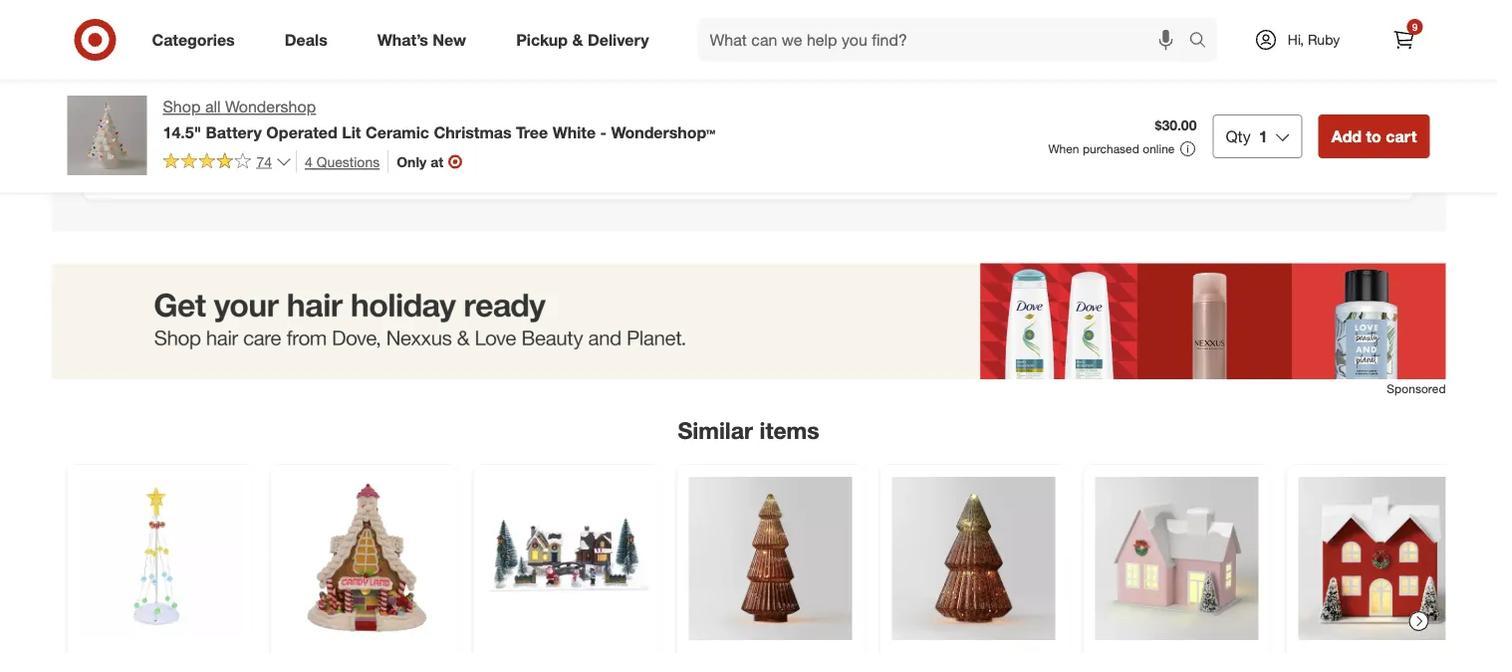 Task type: locate. For each thing, give the bounding box(es) containing it.
all inside shop all wondershop 14.5" battery operated lit ceramic christmas tree white - wondershop™
[[205, 97, 221, 117]]

6.75" battery operated lit paper house christmas village building - wondershop™ red image
[[1299, 477, 1462, 641]]

purchased
[[1083, 141, 1140, 156]]

what's new link
[[360, 18, 491, 62]]

all
[[205, 97, 221, 117], [196, 107, 212, 126]]

kurt adler 11.5-inch battery operated lit candyland gingerbread house table piece image
[[282, 477, 446, 641]]

sponsored
[[1387, 381, 1446, 396]]

-
[[600, 122, 607, 142]]

add to cart
[[1332, 126, 1417, 146]]

1
[[1259, 126, 1268, 146]]

4 right questions
[[295, 107, 304, 126]]

ceramic
[[366, 122, 429, 142]]

1 horizontal spatial 4
[[305, 153, 313, 170]]

new
[[433, 30, 466, 49]]

ruby
[[1308, 31, 1340, 48]]

hi, ruby
[[1288, 31, 1340, 48]]

it
[[223, 31, 229, 46]]

$30.00
[[1155, 117, 1197, 134]]

add to cart button
[[1319, 114, 1430, 158]]

when
[[1048, 141, 1079, 156]]

9 link
[[1382, 18, 1426, 62]]

questions
[[216, 107, 286, 126]]

&
[[572, 30, 583, 49]]

all right shop
[[205, 97, 221, 117]]

to
[[1366, 126, 1382, 146]]

white
[[553, 122, 596, 142]]

ask a question
[[350, 107, 462, 126]]

all for shop
[[205, 97, 221, 117]]

4 questions link
[[296, 150, 380, 173]]

hi,
[[1288, 31, 1304, 48]]

deals link
[[268, 18, 352, 62]]

similar items region
[[51, 263, 1474, 654]]

4
[[295, 107, 304, 126], [305, 153, 313, 170]]

operated
[[266, 122, 338, 142]]

lit
[[342, 122, 361, 142]]

question
[[396, 107, 462, 126]]

delivery
[[588, 30, 649, 49]]

answer it
[[180, 31, 229, 46]]

pickup & delivery link
[[499, 18, 674, 62]]

only at
[[397, 153, 443, 170]]

wondershop
[[225, 97, 316, 117]]

1 vertical spatial 4
[[305, 153, 313, 170]]

4 inside 4 questions link
[[305, 153, 313, 170]]

items
[[760, 417, 820, 445]]

ask
[[350, 107, 378, 126]]

qty 1
[[1226, 126, 1268, 146]]

all right see
[[196, 107, 212, 126]]

4 down the operated
[[305, 153, 313, 170]]

image of 14.5" battery operated lit ceramic christmas tree white - wondershop™ image
[[67, 96, 147, 175]]

0 horizontal spatial 4
[[295, 107, 304, 126]]

(
[[290, 107, 295, 126]]



Task type: vqa. For each thing, say whether or not it's contained in the screenshot.
See ALL
yes



Task type: describe. For each thing, give the bounding box(es) containing it.
deals
[[285, 30, 328, 49]]

14.75" battery operated lit glass christmas tree sculpture - wondershop™ image
[[689, 477, 852, 641]]

4 questions
[[305, 153, 380, 170]]

similar items
[[678, 417, 820, 445]]

search button
[[1180, 18, 1228, 66]]

tree
[[516, 122, 548, 142]]

pickup & delivery
[[516, 30, 649, 49]]

department 56 villages lit christmas pole tree  -  one tree 9.25 inches -  battery operated assorted colored bulbs  -  6011460  -  acrylic  - image
[[79, 477, 243, 641]]

answer
[[180, 31, 219, 46]]

when purchased online
[[1048, 141, 1175, 156]]

questions
[[317, 153, 380, 170]]

answer it button
[[171, 22, 238, 54]]

9
[[1412, 20, 1418, 33]]

ask a question button
[[337, 95, 475, 139]]

qty
[[1226, 126, 1251, 146]]

10.25" battery operated lit glass christmas tree figurine - wondershop™ image
[[892, 477, 1055, 641]]

advertisement region
[[51, 263, 1446, 380]]

74
[[257, 153, 272, 170]]

What can we help you find? suggestions appear below search field
[[698, 18, 1194, 62]]

only
[[397, 153, 427, 170]]

at
[[431, 153, 443, 170]]

christmas
[[434, 122, 512, 142]]

pickup
[[516, 30, 568, 49]]

14.5"
[[163, 122, 201, 142]]

categories
[[152, 30, 235, 49]]

add
[[1332, 126, 1362, 146]]

what's
[[377, 30, 428, 49]]

see
[[164, 107, 192, 126]]

a
[[383, 107, 392, 126]]

online
[[1143, 141, 1175, 156]]

6.5" battery operated lit glittered paper house christmas village building - wondershop™ pink image
[[1095, 477, 1259, 641]]

0 vertical spatial 4
[[295, 107, 304, 126]]

wondershop™
[[611, 122, 716, 142]]

search
[[1180, 32, 1228, 51]]

kurt adler 5-inch battery operated lit christmas village 17 piece set image
[[486, 477, 649, 641]]

shop all wondershop 14.5" battery operated lit ceramic christmas tree white - wondershop™
[[163, 97, 716, 142]]

what's new
[[377, 30, 466, 49]]

74 link
[[163, 150, 292, 175]]

battery
[[206, 122, 262, 142]]

shop
[[163, 97, 201, 117]]

see all questions ( 4 )
[[164, 107, 308, 126]]

categories link
[[135, 18, 260, 62]]

cart
[[1386, 126, 1417, 146]]

)
[[304, 107, 308, 126]]

all for see
[[196, 107, 212, 126]]

similar
[[678, 417, 753, 445]]



